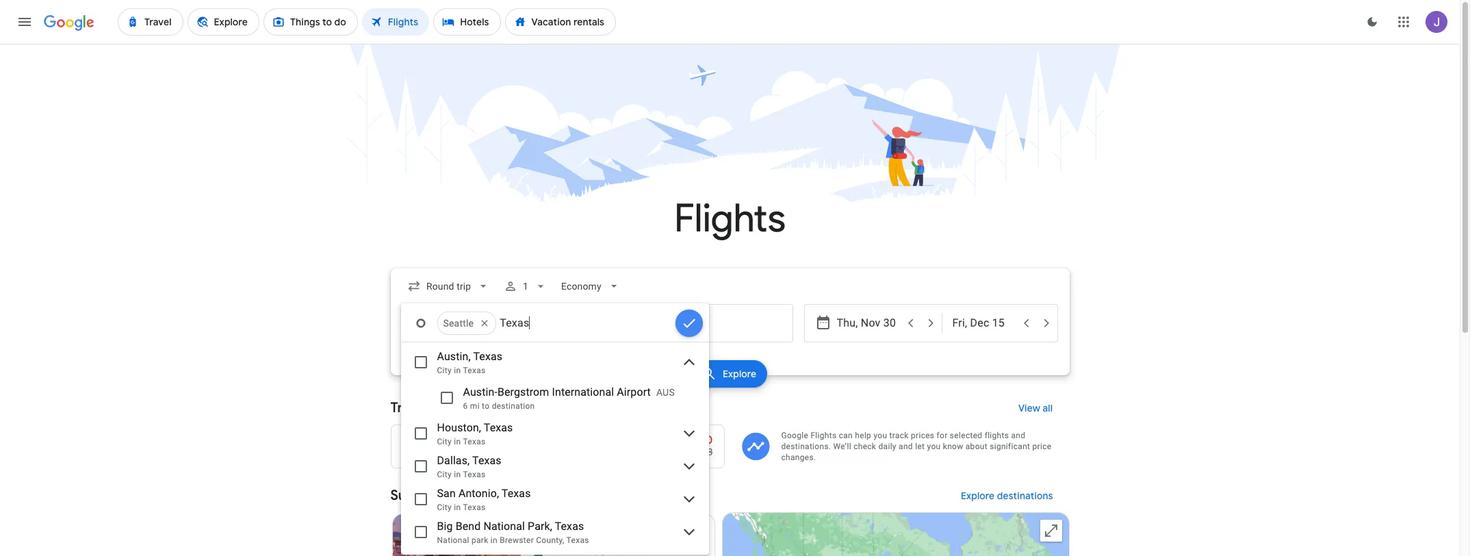 Task type: locate. For each thing, give the bounding box(es) containing it.
1 horizontal spatial and
[[1012, 431, 1026, 440]]

1 vertical spatial seattle
[[441, 433, 477, 447]]

0 horizontal spatial flights
[[675, 194, 786, 243]]

4 city from the top
[[437, 503, 452, 512]]

3 city from the top
[[437, 470, 452, 479]]

city
[[437, 366, 452, 375], [437, 437, 452, 446], [437, 470, 452, 479], [437, 503, 452, 512]]

big bend national park, texas national park in brewster county, texas
[[437, 520, 589, 545]]

national
[[484, 520, 525, 533], [437, 535, 470, 545]]

in for austin,
[[454, 366, 461, 375]]

prices up houston,
[[445, 399, 484, 416]]

0 vertical spatial flights
[[675, 194, 786, 243]]

city down dallas,
[[437, 470, 452, 479]]

explore right toggle nearby airports for austin, texas icon
[[723, 368, 757, 380]]

0 horizontal spatial explore
[[723, 368, 757, 380]]

city inside austin, texas city in texas
[[437, 366, 452, 375]]

texas up austin-
[[463, 366, 486, 375]]

view
[[1019, 402, 1041, 414]]

explore destinations
[[961, 490, 1054, 502]]

toggle nearby airports for austin, texas image
[[681, 354, 697, 370]]

bergstrom
[[498, 386, 549, 399]]

explore destinations button
[[945, 479, 1070, 512]]

in down the san
[[454, 503, 461, 512]]

enter your origin dialog
[[401, 303, 709, 555]]

Where to? text field
[[600, 304, 793, 342]]

Return text field
[[953, 305, 1016, 342]]

can
[[839, 431, 853, 440]]

bend
[[456, 520, 481, 533]]

1 vertical spatial prices
[[911, 431, 935, 440]]

0 horizontal spatial prices
[[445, 399, 484, 416]]

explore
[[723, 368, 757, 380], [961, 490, 995, 502]]

to up hawaiian
[[480, 433, 491, 447]]

0 vertical spatial explore
[[723, 368, 757, 380]]

Flight search field
[[380, 268, 1081, 555]]

city down the san
[[437, 503, 452, 512]]

in
[[454, 366, 461, 375], [454, 437, 461, 446], [454, 470, 461, 479], [454, 503, 461, 512], [491, 535, 498, 545]]

1 vertical spatial you
[[928, 442, 941, 451]]

city down austin,
[[437, 366, 452, 375]]

city inside the houston, texas city in texas
[[437, 437, 452, 446]]

mi
[[470, 401, 480, 411]]

6
[[463, 401, 468, 411]]

960 US dollars text field
[[687, 433, 713, 447]]

in down dallas,
[[454, 470, 461, 479]]

explore inside "button"
[[961, 490, 995, 502]]

texas up antonio,
[[463, 470, 486, 479]]

park
[[472, 535, 489, 545]]

in right the park
[[491, 535, 498, 545]]

hawaiian
[[468, 448, 504, 457]]

texas up hawaiian
[[463, 437, 486, 446]]

seattle up austin,
[[443, 318, 474, 329]]

1 vertical spatial to
[[480, 433, 491, 447]]

$960
[[687, 433, 713, 447]]

international
[[552, 386, 614, 399]]

to
[[482, 401, 490, 411], [480, 433, 491, 447]]

houston,
[[437, 421, 481, 434]]

1 city from the top
[[437, 366, 452, 375]]

in up delta
[[454, 437, 461, 446]]

in inside san antonio, texas city in texas
[[454, 503, 461, 512]]

austin-
[[463, 386, 498, 399]]

national up brewster
[[484, 520, 525, 533]]

1 horizontal spatial explore
[[961, 490, 995, 502]]

0 vertical spatial seattle
[[443, 318, 474, 329]]

1 vertical spatial and
[[899, 442, 913, 451]]

seattle for seattle to honolulu
[[441, 433, 477, 447]]

in inside austin, texas city in texas
[[454, 366, 461, 375]]

flights
[[985, 431, 1010, 440]]

texas right "county,"
[[567, 535, 589, 545]]

texas right austin,
[[473, 350, 503, 363]]

in inside 'big bend national park, texas national park in brewster county, texas'
[[491, 535, 498, 545]]

1 horizontal spatial prices
[[911, 431, 935, 440]]

track
[[890, 431, 909, 440]]

0 vertical spatial national
[[484, 520, 525, 533]]

dallas,
[[437, 454, 470, 467]]

explore inside button
[[723, 368, 757, 380]]

texas up 9 – 16
[[555, 520, 584, 533]]

and
[[1012, 431, 1026, 440], [899, 442, 913, 451]]

list box
[[402, 342, 708, 554]]

1 horizontal spatial you
[[928, 442, 941, 451]]

toggle nearby airports for dallas, texas image
[[681, 458, 697, 475]]

explore for explore
[[723, 368, 757, 380]]

1 horizontal spatial flights
[[811, 431, 837, 440]]

vegas
[[552, 525, 583, 539]]

you up daily
[[874, 431, 888, 440]]

in inside the houston, texas city in texas
[[454, 437, 461, 446]]

texas
[[473, 350, 503, 363], [463, 366, 486, 375], [484, 421, 513, 434], [463, 437, 486, 446], [472, 454, 502, 467], [463, 470, 486, 479], [502, 487, 531, 500], [463, 503, 486, 512], [555, 520, 584, 533], [567, 535, 589, 545]]

0 vertical spatial prices
[[445, 399, 484, 416]]

toggle nearby airports for san antonio, texas image
[[681, 491, 697, 507]]

1 vertical spatial national
[[437, 535, 470, 545]]

seattle inside tracked prices region
[[441, 433, 477, 447]]

to right mi
[[482, 401, 490, 411]]

airport
[[617, 386, 651, 399]]

and up significant
[[1012, 431, 1026, 440]]

you
[[874, 431, 888, 440], [928, 442, 941, 451]]

we'll
[[834, 442, 852, 451]]

0 horizontal spatial you
[[874, 431, 888, 440]]

list box containing austin, texas
[[402, 342, 708, 554]]

change appearance image
[[1357, 5, 1389, 38]]

for
[[937, 431, 948, 440]]

in down austin,
[[454, 366, 461, 375]]

national down big
[[437, 535, 470, 545]]

city inside "dallas, texas city in texas"
[[437, 470, 452, 479]]

prices
[[445, 399, 484, 416], [911, 431, 935, 440]]

texas down seattle to honolulu
[[472, 454, 502, 467]]

brewster
[[500, 535, 534, 545]]

in inside "dallas, texas city in texas"
[[454, 470, 461, 479]]

0 vertical spatial to
[[482, 401, 490, 411]]

2 vertical spatial seattle
[[528, 487, 572, 504]]

 image
[[589, 553, 591, 556]]

las vegas dec 9 – 16
[[532, 525, 583, 551]]

1 button
[[498, 270, 553, 303]]

you down for
[[928, 442, 941, 451]]

about
[[966, 442, 988, 451]]

and down the track
[[899, 442, 913, 451]]

None field
[[402, 274, 496, 299], [556, 274, 626, 299], [402, 274, 496, 299], [556, 274, 626, 299]]

seattle list box
[[437, 307, 673, 340]]

1 vertical spatial explore
[[961, 490, 995, 502]]

seattle inside suggested trips from seattle region
[[528, 487, 572, 504]]

explore left destinations
[[961, 490, 995, 502]]

city up delta
[[437, 437, 452, 446]]

texas down destination
[[484, 421, 513, 434]]

flights
[[675, 194, 786, 243], [811, 431, 837, 440]]

seattle inside seattle option
[[443, 318, 474, 329]]

seattle up the park,
[[528, 487, 572, 504]]

all
[[1043, 402, 1054, 414]]

seattle
[[443, 318, 474, 329], [441, 433, 477, 447], [528, 487, 572, 504]]

2 city from the top
[[437, 437, 452, 446]]

city for austin, texas
[[437, 366, 452, 375]]

prices up let at the right of page
[[911, 431, 935, 440]]

to inside tracked prices region
[[480, 433, 491, 447]]

1 vertical spatial flights
[[811, 431, 837, 440]]

seattle option
[[437, 307, 497, 340]]

explore button
[[693, 360, 768, 388]]

seattle to honolulu
[[441, 433, 539, 447]]

frontier image
[[532, 554, 543, 556]]

seattle up delta
[[441, 433, 477, 447]]



Task type: describe. For each thing, give the bounding box(es) containing it.
0 vertical spatial and
[[1012, 431, 1026, 440]]

destination
[[492, 401, 535, 411]]

price
[[1033, 442, 1052, 451]]

austin, texas city in texas
[[437, 350, 503, 375]]

flights inside google flights can help you track prices for selected flights and destinations. we'll check daily and let you know about significant price changes.
[[811, 431, 837, 440]]

view all
[[1019, 402, 1054, 414]]

done image
[[681, 315, 697, 331]]

explore for explore destinations
[[961, 490, 995, 502]]

texas down antonio,
[[463, 503, 486, 512]]

big
[[437, 520, 453, 533]]

city for houston, texas
[[437, 437, 452, 446]]

daily
[[879, 442, 897, 451]]

san
[[437, 487, 456, 500]]

help
[[855, 431, 872, 440]]

suggested trips from seattle region
[[391, 479, 1070, 556]]

tracked prices region
[[391, 392, 1070, 468]]

1 horizontal spatial national
[[484, 520, 525, 533]]

from
[[494, 487, 525, 504]]

Departure text field
[[837, 305, 900, 342]]

honolulu
[[493, 433, 539, 447]]

significant
[[990, 442, 1031, 451]]

austin-bergstrom international airport aus 6 mi to destination
[[463, 386, 675, 411]]

seattle for seattle
[[443, 318, 474, 329]]

google
[[782, 431, 809, 440]]

google flights can help you track prices for selected flights and destinations. we'll check daily and let you know about significant price changes.
[[782, 431, 1052, 462]]

tracked prices
[[391, 399, 484, 416]]

destinations.
[[782, 442, 832, 451]]

suggested trips from seattle
[[391, 487, 572, 504]]

$958
[[691, 446, 713, 457]]

suggested
[[391, 487, 459, 504]]

to inside austin-bergstrom international airport aus 6 mi to destination
[[482, 401, 490, 411]]

9 – 16
[[552, 540, 579, 551]]

county,
[[536, 535, 565, 545]]

0 horizontal spatial and
[[899, 442, 913, 451]]

houston, texas city in texas
[[437, 421, 513, 446]]

las
[[532, 525, 550, 539]]

let
[[916, 442, 925, 451]]

 image inside suggested trips from seattle region
[[589, 553, 591, 556]]

know
[[943, 442, 964, 451]]

dallas, texas city in texas
[[437, 454, 502, 479]]

Where else? text field
[[499, 307, 673, 340]]

selected
[[950, 431, 983, 440]]

0 vertical spatial you
[[874, 431, 888, 440]]

park,
[[528, 520, 553, 533]]

san antonio, texas city in texas
[[437, 487, 531, 512]]

1
[[523, 281, 529, 292]]

toggle nearby airports for houston, texas image
[[681, 425, 697, 442]]

958 US dollars text field
[[691, 446, 713, 457]]

trips
[[462, 487, 491, 504]]

in for dallas,
[[454, 470, 461, 479]]

city inside san antonio, texas city in texas
[[437, 503, 452, 512]]

city for dallas, texas
[[437, 470, 452, 479]]

changes.
[[782, 453, 817, 462]]

prices inside google flights can help you track prices for selected flights and destinations. we'll check daily and let you know about significant price changes.
[[911, 431, 935, 440]]

tracked
[[391, 399, 441, 416]]

dec
[[532, 540, 549, 551]]

0 horizontal spatial national
[[437, 535, 470, 545]]

austin,
[[437, 350, 471, 363]]

antonio,
[[459, 487, 499, 500]]

delta
[[441, 448, 461, 457]]

aus
[[657, 387, 675, 398]]

check
[[854, 442, 877, 451]]

destinations
[[997, 490, 1054, 502]]

in for houston,
[[454, 437, 461, 446]]

toggle nearby airports for big bend national park, texas image
[[681, 524, 697, 540]]

main menu image
[[16, 14, 33, 30]]

list box inside enter your origin dialog
[[402, 342, 708, 554]]

texas right antonio,
[[502, 487, 531, 500]]



Task type: vqa. For each thing, say whether or not it's contained in the screenshot.
1st ($) from the bottom of the page
no



